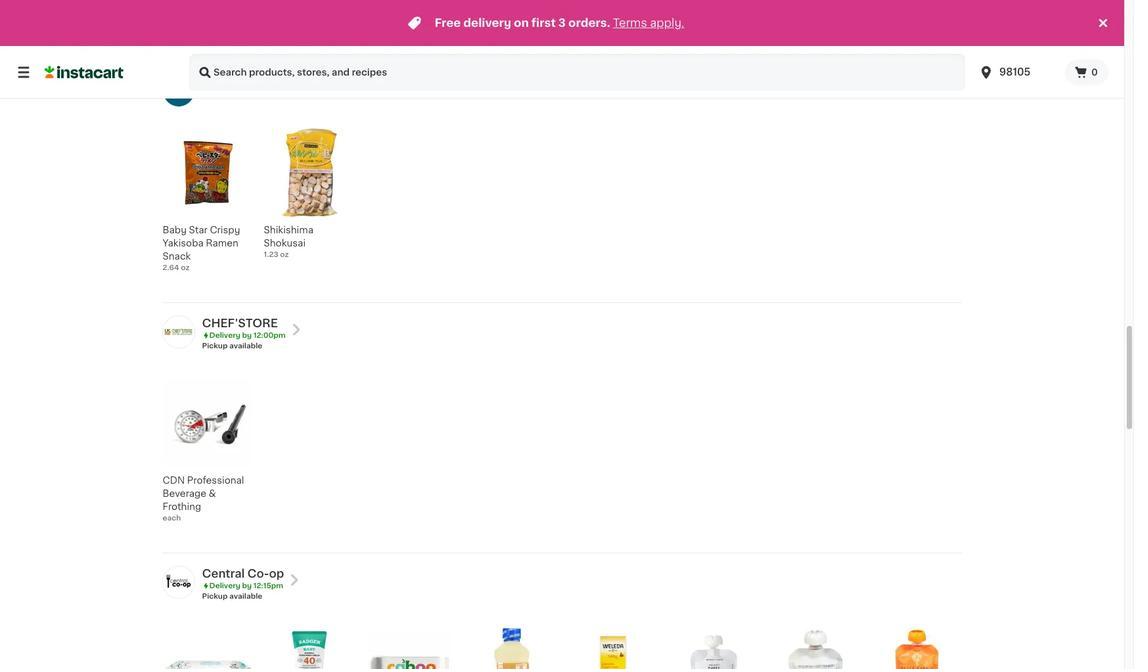 Task type: describe. For each thing, give the bounding box(es) containing it.
cdn professional beverage & frothing each
[[163, 476, 244, 522]]

pickup available for chef'store
[[202, 342, 262, 349]]

by for central co-op
[[242, 582, 252, 589]]

star
[[189, 225, 208, 234]]

shokusai
[[264, 238, 306, 248]]

oz inside shikishima shokusai 1.23 oz
[[280, 251, 289, 258]]

1
[[669, 26, 672, 33]]

12:15pm
[[254, 582, 283, 589]]

on
[[514, 18, 529, 28]]

ramen
[[206, 238, 239, 248]]

crispy
[[210, 225, 240, 234]]

delivery
[[464, 18, 512, 28]]

orders.
[[569, 18, 611, 28]]

available for central co-op
[[229, 593, 262, 600]]

free delivery on first 3 orders. terms apply.
[[435, 18, 685, 28]]

by for chef'store
[[242, 332, 252, 339]]

first
[[532, 18, 556, 28]]

oz right the 1
[[674, 26, 682, 33]]

beverage
[[163, 489, 206, 498]]

oz right 4
[[574, 13, 583, 20]]

1 by from the top
[[242, 91, 252, 98]]

1 delivery from the top
[[209, 91, 240, 98]]

terms
[[613, 18, 647, 28]]

each inside cdn professional beverage & frothing each
[[163, 514, 181, 522]]

cdn
[[163, 476, 185, 485]]

co-
[[247, 568, 269, 579]]

pickup for central co-op
[[202, 593, 228, 600]]

12:00pm
[[254, 332, 286, 339]]

3 many in stock link from the left
[[770, 0, 861, 48]]

0 vertical spatial each
[[477, 13, 495, 20]]

(12)
[[414, 15, 427, 22]]

98105
[[1000, 67, 1031, 77]]

0
[[1092, 68, 1098, 77]]

op
[[269, 568, 284, 579]]

72 each
[[466, 13, 495, 20]]

0 button
[[1066, 59, 1109, 85]]

1 oz
[[669, 26, 682, 33]]

yakisoba
[[163, 238, 204, 248]]

central
[[202, 568, 245, 579]]

2.64
[[163, 264, 179, 271]]

delivery by 12:15pm
[[209, 582, 283, 589]]

apply.
[[650, 18, 685, 28]]



Task type: vqa. For each thing, say whether or not it's contained in the screenshot.
Terms
yes



Task type: locate. For each thing, give the bounding box(es) containing it.
snack
[[163, 251, 191, 261]]

2 pickup available from the top
[[202, 593, 262, 600]]

limited time offer region
[[0, 0, 1096, 46]]

each down frothing
[[163, 514, 181, 522]]

instacart logo image
[[45, 64, 124, 80]]

pickup for chef'store
[[202, 342, 228, 349]]

delivery for central co-op
[[209, 582, 240, 589]]

delivery down uwajimaya
[[209, 91, 240, 98]]

1 horizontal spatial many in stock link
[[264, 0, 355, 48]]

1 vertical spatial each
[[163, 514, 181, 522]]

chef'store image
[[163, 316, 194, 347]]

delivery down central
[[209, 582, 240, 589]]

delivery by 12:30pm
[[209, 91, 285, 98]]

item carousel region for chef'store
[[144, 372, 962, 547]]

0 vertical spatial item carousel region
[[144, 122, 962, 297]]

delivery down chef'store
[[209, 332, 240, 339]]

4
[[568, 13, 573, 20]]

12:30pm
[[254, 91, 285, 98]]

4 oz
[[568, 13, 583, 20]]

each right 72
[[477, 13, 495, 20]]

professional
[[187, 476, 244, 485]]

baby star crispy yakisoba ramen snack 2.64 oz
[[163, 225, 240, 271]]

many
[[480, 26, 500, 33], [581, 26, 602, 33], [176, 39, 197, 46], [277, 39, 298, 46], [682, 39, 703, 46], [783, 39, 804, 46]]

shikishima shokusai 1.23 oz
[[264, 225, 314, 258]]

many in stock
[[480, 26, 531, 33], [581, 26, 633, 33], [176, 39, 228, 46], [277, 39, 329, 46], [682, 39, 734, 46], [783, 39, 835, 46]]

each
[[477, 13, 495, 20], [163, 514, 181, 522]]

2 available from the top
[[229, 593, 262, 600]]

available for chef'store
[[229, 342, 262, 349]]

item carousel region containing cdn professional beverage & frothing
[[144, 372, 962, 547]]

0 vertical spatial by
[[242, 91, 252, 98]]

many in stock link
[[163, 0, 253, 48], [264, 0, 355, 48], [770, 0, 861, 48]]

2 many in stock link from the left
[[264, 0, 355, 48]]

2 horizontal spatial many in stock link
[[770, 0, 861, 48]]

2 vertical spatial delivery
[[209, 582, 240, 589]]

0 vertical spatial available
[[229, 342, 262, 349]]

central co-op
[[202, 568, 284, 579]]

1 vertical spatial available
[[229, 593, 262, 600]]

Search field
[[189, 54, 966, 91]]

oz inside baby star crispy yakisoba ramen snack 2.64 oz
[[181, 264, 190, 271]]

0 vertical spatial pickup available
[[202, 342, 262, 349]]

None search field
[[189, 54, 966, 91]]

pickup
[[202, 342, 228, 349], [202, 593, 228, 600]]

uwajimaya
[[202, 77, 265, 88]]

1 pickup from the top
[[202, 342, 228, 349]]

1 vertical spatial pickup available
[[202, 593, 262, 600]]

terms apply. link
[[613, 18, 685, 28]]

1 horizontal spatial each
[[477, 13, 495, 20]]

available down delivery by 12:15pm
[[229, 593, 262, 600]]

central co-op image
[[163, 566, 194, 598]]

delivery by 12:00pm
[[209, 332, 286, 339]]

stock
[[511, 26, 531, 33], [612, 26, 633, 33], [207, 39, 228, 46], [308, 39, 329, 46], [713, 39, 734, 46], [814, 39, 835, 46]]

&
[[209, 489, 216, 498]]

0 horizontal spatial each
[[163, 514, 181, 522]]

item carousel region containing baby star crispy yakisoba ramen snack
[[144, 122, 962, 297]]

1 many in stock link from the left
[[163, 0, 253, 48]]

oz down snack on the top left of the page
[[181, 264, 190, 271]]

3 delivery from the top
[[209, 582, 240, 589]]

by down chef'store
[[242, 332, 252, 339]]

3
[[559, 18, 566, 28]]

pickup available for central co-op
[[202, 593, 262, 600]]

1 vertical spatial delivery
[[209, 332, 240, 339]]

oz down shokusai
[[280, 251, 289, 258]]

available down delivery by 12:00pm
[[229, 342, 262, 349]]

free
[[435, 18, 461, 28]]

pickup down chef'store
[[202, 342, 228, 349]]

72
[[466, 13, 475, 20]]

2 pickup from the top
[[202, 593, 228, 600]]

1.23
[[264, 251, 279, 258]]

pickup available down delivery by 12:00pm
[[202, 342, 262, 349]]

pickup down central
[[202, 593, 228, 600]]

baby
[[163, 225, 187, 234]]

3 by from the top
[[242, 582, 252, 589]]

2 vertical spatial by
[[242, 582, 252, 589]]

delivery for chef'store
[[209, 332, 240, 339]]

2 by from the top
[[242, 332, 252, 339]]

item carousel region
[[144, 122, 962, 297], [144, 372, 962, 547]]

0 vertical spatial delivery
[[209, 91, 240, 98]]

★★★★★
[[365, 13, 411, 22], [365, 13, 411, 22], [669, 13, 715, 22], [669, 13, 715, 22]]

by
[[242, 91, 252, 98], [242, 332, 252, 339], [242, 582, 252, 589]]

shikishima
[[264, 225, 314, 234]]

frothing
[[163, 502, 201, 511]]

1 pickup available from the top
[[202, 342, 262, 349]]

2 item carousel region from the top
[[144, 372, 962, 547]]

0 horizontal spatial many in stock link
[[163, 0, 253, 48]]

98105 button
[[971, 54, 1066, 91]]

oz
[[574, 13, 583, 20], [674, 26, 682, 33], [280, 251, 289, 258], [181, 264, 190, 271]]

98105 button
[[979, 54, 1058, 91]]

available
[[229, 342, 262, 349], [229, 593, 262, 600]]

chef'store
[[202, 318, 278, 328]]

by down uwajimaya
[[242, 91, 252, 98]]

pickup available down delivery by 12:15pm
[[202, 593, 262, 600]]

item carousel region for uwajimaya
[[144, 122, 962, 297]]

pickup available
[[202, 342, 262, 349], [202, 593, 262, 600]]

1 vertical spatial pickup
[[202, 593, 228, 600]]

1 item carousel region from the top
[[144, 122, 962, 297]]

1 vertical spatial by
[[242, 332, 252, 339]]

delivery
[[209, 91, 240, 98], [209, 332, 240, 339], [209, 582, 240, 589]]

1 available from the top
[[229, 342, 262, 349]]

0 vertical spatial pickup
[[202, 342, 228, 349]]

2 delivery from the top
[[209, 332, 240, 339]]

by down the central co-op
[[242, 582, 252, 589]]

in
[[502, 26, 509, 33], [603, 26, 610, 33], [198, 39, 205, 46], [300, 39, 306, 46], [705, 39, 711, 46], [806, 39, 813, 46]]

1 vertical spatial item carousel region
[[144, 372, 962, 547]]



